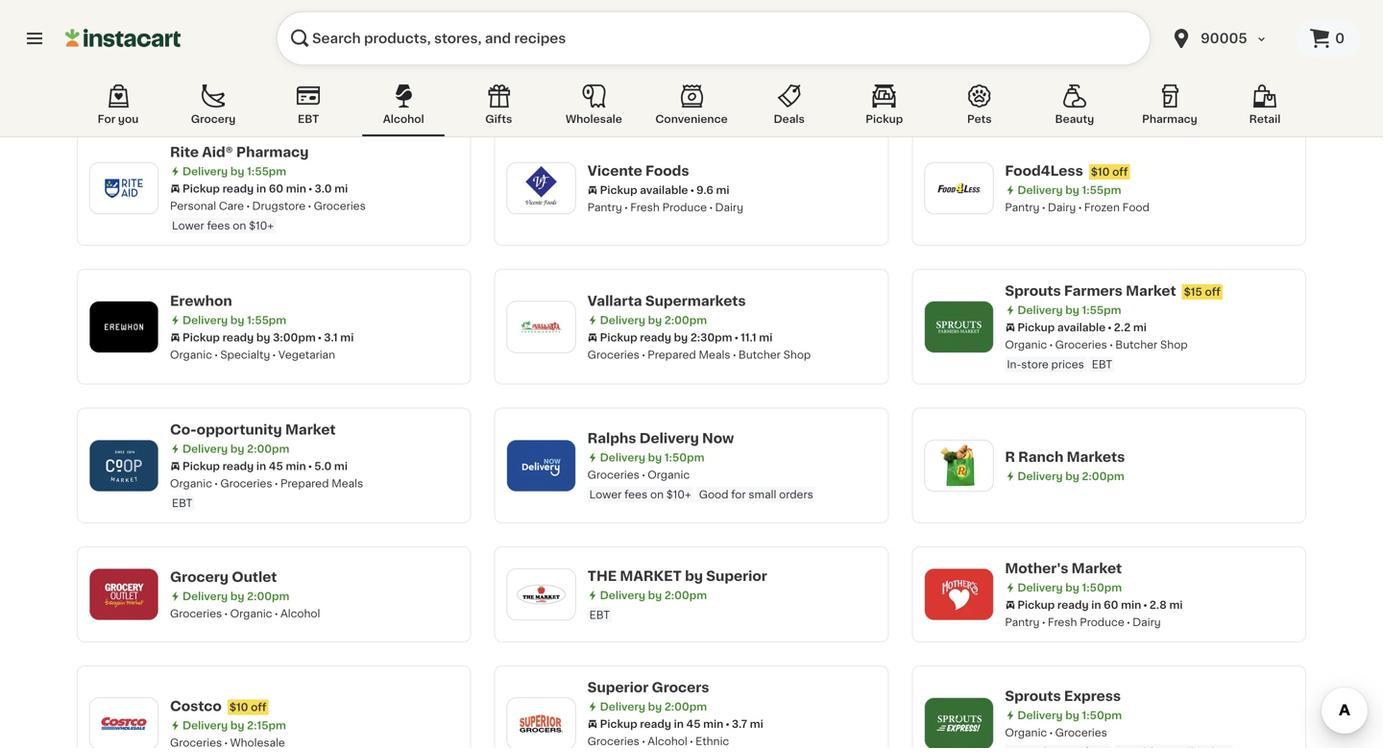 Task type: vqa. For each thing, say whether or not it's contained in the screenshot.
2
no



Task type: describe. For each thing, give the bounding box(es) containing it.
1 vertical spatial alcohol
[[281, 609, 320, 619]]

in-
[[1008, 359, 1022, 370]]

groceries organic lower fees on $10+ good for small orders
[[588, 470, 814, 500]]

1:55pm for 3.0 mi
[[247, 166, 287, 177]]

pickup available for 2.2 mi
[[1018, 322, 1106, 333]]

groceries down costco
[[170, 738, 222, 748]]

food
[[1123, 202, 1150, 213]]

pickup button
[[844, 81, 926, 136]]

for
[[98, 114, 116, 124]]

rite aid® pharmacy logo image
[[99, 163, 149, 213]]

pickup inside pickup button
[[866, 114, 904, 124]]

delivery by 2:15pm
[[183, 721, 286, 731]]

organic down outlet
[[230, 609, 272, 619]]

market down 90005
[[1185, 62, 1222, 73]]

min for co-opportunity market
[[286, 461, 306, 472]]

2:00pm for r ranch markets
[[1083, 471, 1125, 482]]

groceries down superior grocers
[[588, 737, 640, 747]]

delivery by 2:00pm for r ranch markets
[[1018, 471, 1125, 482]]

pickup ready by 2:30pm for 11.1 mi
[[600, 332, 733, 343]]

by for the mother's market logo
[[1066, 583, 1080, 593]]

delivery for superior grocers
[[600, 702, 646, 713]]

co-opportunity market logo image
[[99, 441, 149, 491]]

1:55pm for dairy
[[1083, 185, 1122, 195]]

food4less
[[1006, 164, 1084, 178]]

mi right 2.2
[[1134, 322, 1147, 333]]

ebt inside organic groceries butcher shop in-store prices ebt
[[1093, 359, 1113, 370]]

ready for rite
[[223, 184, 254, 194]]

by for superior grocers logo
[[648, 702, 662, 713]]

grocery for grocery
[[191, 114, 236, 124]]

pickup down vicente
[[600, 185, 638, 195]]

ranch
[[1019, 451, 1064, 464]]

pharmacy button
[[1129, 81, 1212, 136]]

3.7 mi
[[732, 719, 764, 730]]

delivery by 2:00pm for grocery outlet
[[183, 592, 290, 602]]

instacart image
[[65, 27, 181, 50]]

beauty button
[[1034, 81, 1117, 136]]

2 90005 button from the left
[[1171, 12, 1286, 65]]

by up organic groceries vegetarian
[[674, 63, 688, 74]]

delivery by 2:00pm for albertsons
[[183, 45, 290, 55]]

costco $10 off
[[170, 700, 267, 713]]

convenience
[[656, 114, 728, 124]]

wholesale inside button
[[566, 114, 623, 124]]

deals button
[[748, 81, 831, 136]]

r
[[1006, 451, 1016, 464]]

45 for opportunity
[[269, 461, 283, 472]]

60 for mother's market
[[1104, 600, 1119, 611]]

1 horizontal spatial pantry fresh produce dairy
[[1006, 617, 1162, 628]]

by for grocery outlet logo at the bottom left
[[231, 592, 245, 602]]

0 horizontal spatial dairy
[[716, 202, 744, 213]]

pickup for co-opportunity market logo
[[183, 461, 220, 472]]

grocery outlet logo image
[[99, 570, 149, 620]]

delivery by 2:00pm for the market by superior
[[600, 590, 707, 601]]

r ranch markets
[[1006, 451, 1126, 464]]

by for sprouts farmers market logo
[[1066, 305, 1080, 316]]

delivery down the food4less
[[1018, 185, 1063, 195]]

in for opportunity
[[257, 461, 266, 472]]

ralphs
[[588, 432, 637, 445]]

off inside the "sprouts farmers market $15 off"
[[1206, 287, 1221, 297]]

on inside "groceries organic lower fees on $10+ good for small orders"
[[651, 490, 664, 500]]

3.7
[[732, 719, 748, 730]]

ethnic
[[696, 737, 730, 747]]

r ranch markets logo image
[[934, 441, 984, 491]]

alcohol button
[[363, 81, 445, 136]]

good
[[699, 490, 729, 500]]

pickup available for 9.6 mi
[[600, 185, 689, 195]]

5.0 mi
[[314, 461, 348, 472]]

butcher inside organic groceries butcher shop in-store prices ebt
[[1116, 340, 1158, 350]]

delivery for vallarta supermarkets
[[600, 315, 646, 326]]

delivery for r ranch markets
[[1018, 471, 1063, 482]]

groceries alcohol ethnic
[[588, 737, 730, 747]]

0 horizontal spatial pharmacy
[[236, 146, 309, 159]]

outlet
[[232, 571, 277, 584]]

gifts button
[[458, 81, 540, 136]]

pickup ready by 2:30pm for 3.1 mi
[[600, 63, 733, 74]]

by for erewhon logo
[[231, 315, 245, 326]]

3.1 mi for pickup ready by 2:30pm
[[741, 63, 771, 74]]

farmers
[[1065, 284, 1123, 298]]

small
[[749, 490, 777, 500]]

0 vertical spatial produce
[[663, 202, 707, 213]]

by up organic specialty vegetarian
[[257, 332, 271, 343]]

by for vallarta supermarkets logo at the left of page
[[648, 315, 662, 326]]

now
[[703, 432, 734, 445]]

for you button
[[77, 81, 160, 136]]

in for aid®
[[257, 184, 266, 194]]

store
[[1022, 359, 1049, 370]]

90005
[[1201, 32, 1248, 45]]

grocers
[[652, 681, 710, 695]]

1 90005 button from the left
[[1159, 12, 1298, 65]]

prepared inside organic groceries prepared meals ebt
[[281, 479, 329, 489]]

for you
[[98, 114, 139, 124]]

ralphs delivery now logo image
[[517, 441, 567, 491]]

delivery by 1:55pm for 2.2 mi
[[1018, 305, 1122, 316]]

1 vertical spatial produce
[[1080, 617, 1125, 628]]

delivery down costco
[[183, 721, 228, 731]]

delivery for erewhon
[[183, 315, 228, 326]]

market right mother's
[[1072, 562, 1123, 576]]

by right market
[[685, 570, 703, 583]]

pickup for vallarta supermarkets logo at the left of page
[[600, 332, 638, 343]]

you
[[118, 114, 139, 124]]

ebt down the
[[590, 610, 610, 621]]

for
[[732, 490, 746, 500]]

prices
[[1052, 359, 1085, 370]]

pickup up wholesale button
[[600, 63, 638, 74]]

groceries down express at the right bottom of page
[[1056, 728, 1108, 739]]

costco
[[170, 700, 222, 713]]

lower inside 'personal care drugstore groceries lower fees on $10+'
[[172, 221, 204, 231]]

2:00pm for co-opportunity market
[[247, 444, 290, 455]]

5.0
[[314, 461, 332, 472]]

2:15pm
[[247, 721, 286, 731]]

delivery by 2:00pm for co-opportunity market
[[183, 444, 290, 455]]

pickup for superior grocers logo
[[600, 719, 638, 730]]

grocery outlet
[[170, 571, 277, 584]]

groceries down grocery outlet
[[170, 609, 222, 619]]

supermarkets
[[646, 294, 746, 308]]

mi for mother's market
[[1170, 600, 1184, 611]]

vallarta supermarkets
[[588, 294, 746, 308]]

ready up specialty
[[223, 332, 254, 343]]

frozen
[[1085, 202, 1120, 213]]

0 horizontal spatial superior
[[588, 681, 649, 695]]

gifts
[[486, 114, 513, 124]]

pets button
[[939, 81, 1021, 136]]

on inside 'personal care drugstore groceries lower fees on $10+'
[[233, 221, 246, 231]]

pantry for 9.6 mi
[[588, 202, 623, 213]]

sprouts farmers market $15 off
[[1006, 284, 1221, 298]]

the market by superior logo image
[[517, 570, 567, 620]]

$10+ inside 'personal care drugstore groceries lower fees on $10+'
[[249, 221, 274, 231]]

0 horizontal spatial fresh
[[631, 202, 660, 213]]

vallarta
[[588, 294, 643, 308]]

grocery for grocery outlet
[[170, 571, 229, 584]]

by for costco logo
[[231, 721, 245, 731]]

1:55pm for 3.1 mi
[[247, 315, 287, 326]]

mother's
[[1006, 562, 1069, 576]]

3.1 for 2:30pm
[[741, 63, 755, 74]]

retail button
[[1224, 81, 1307, 136]]

superior grocers logo image
[[517, 699, 567, 749]]

delivery by 1:55pm for dairy
[[1018, 185, 1122, 195]]

3:00pm
[[273, 332, 316, 343]]

delivery for rite aid® pharmacy
[[183, 166, 228, 177]]

orders
[[780, 490, 814, 500]]

groceries wholesale
[[170, 738, 285, 748]]

ralphs delivery now
[[588, 432, 734, 445]]

the market by superior
[[588, 570, 768, 583]]

convenience button
[[648, 81, 736, 136]]

mother's market
[[1006, 562, 1123, 576]]

sprouts for sprouts farmers market $15 off
[[1006, 284, 1062, 298]]

superior grocers
[[588, 681, 710, 695]]

2:00pm for the market by superior
[[665, 590, 707, 601]]

delivery for ralphs delivery now
[[600, 453, 646, 463]]

costco logo image
[[99, 699, 149, 749]]

vegetarian for organic specialty vegetarian
[[278, 350, 335, 360]]

pantry for delivery by 1:55pm
[[1006, 202, 1040, 213]]

60 for rite aid® pharmacy
[[269, 184, 284, 194]]

vicente foods
[[588, 164, 690, 178]]

2 horizontal spatial alcohol
[[648, 737, 688, 747]]

vicente foods logo image
[[517, 163, 567, 213]]

alcohol inside button
[[383, 114, 424, 124]]

co-opportunity market
[[170, 423, 336, 437]]

delivery by 1:50pm for express
[[1018, 711, 1123, 721]]

care
[[219, 201, 244, 211]]

pickup ready in 45 min for grocers
[[600, 719, 724, 730]]

pickup ready in 60 min for market
[[1018, 600, 1142, 611]]

organic for organic groceries vegetarian
[[588, 80, 630, 91]]

organic for organic butcher shop farmer's market
[[1006, 62, 1048, 73]]

groceries inside "groceries organic lower fees on $10+ good for small orders"
[[588, 470, 640, 481]]

$10 for food4less
[[1092, 167, 1110, 177]]

market up 2.2 mi
[[1126, 284, 1177, 298]]

specialty
[[220, 350, 270, 360]]

delivery up store
[[1018, 305, 1063, 316]]

mi right 9.6
[[716, 185, 730, 195]]

organic groceries prepared meals ebt
[[170, 479, 363, 509]]

organic butcher shop farmer's market
[[1006, 62, 1222, 73]]

45 for grocers
[[687, 719, 701, 730]]

min for mother's market
[[1122, 600, 1142, 611]]

erewhon
[[170, 294, 232, 308]]

11.1
[[741, 332, 757, 343]]

9.6 mi
[[697, 185, 730, 195]]

Search field
[[277, 12, 1151, 65]]

ebt button
[[267, 81, 350, 136]]

delivery for mother's market
[[1018, 583, 1063, 593]]



Task type: locate. For each thing, give the bounding box(es) containing it.
pickup ready by 2:30pm
[[600, 63, 733, 74], [600, 332, 733, 343]]

pickup ready in 45 min up organic groceries prepared meals ebt at the bottom left of the page
[[183, 461, 306, 472]]

ebt
[[298, 114, 319, 124], [1093, 359, 1113, 370], [172, 498, 193, 509], [590, 610, 610, 621]]

grocery button
[[172, 81, 255, 136]]

delivery by 2:00pm down opportunity
[[183, 444, 290, 455]]

pickup available down vicente foods
[[600, 185, 689, 195]]

delivery by 2:00pm
[[183, 45, 290, 55], [600, 315, 707, 326], [183, 444, 290, 455], [1018, 471, 1125, 482], [600, 590, 707, 601], [183, 592, 290, 602], [600, 702, 707, 713]]

pickup ready in 60 min
[[183, 184, 306, 194], [1018, 600, 1142, 611]]

$10+ down drugstore
[[249, 221, 274, 231]]

delivery down the
[[600, 590, 646, 601]]

sprouts express logo image
[[934, 699, 984, 749]]

prepared
[[648, 350, 697, 360], [281, 479, 329, 489]]

grocery inside button
[[191, 114, 236, 124]]

by up groceries prepared meals butcher shop
[[674, 332, 688, 343]]

dairy down the food4less $10 off
[[1048, 202, 1077, 213]]

0 vertical spatial 60
[[269, 184, 284, 194]]

0 horizontal spatial prepared
[[281, 479, 329, 489]]

superior down for at the right of the page
[[707, 570, 768, 583]]

0 horizontal spatial $10+
[[249, 221, 274, 231]]

organic for organic specialty vegetarian
[[170, 350, 212, 360]]

0 vertical spatial wholesale
[[566, 114, 623, 124]]

2:00pm down the market by superior
[[665, 590, 707, 601]]

0 horizontal spatial wholesale
[[230, 738, 285, 748]]

fees
[[207, 221, 230, 231], [625, 490, 648, 500]]

ebt down co-
[[172, 498, 193, 509]]

0 vertical spatial prepared
[[648, 350, 697, 360]]

vegetarian for organic groceries vegetarian
[[698, 80, 755, 91]]

pickup ready in 60 min down the mother's market
[[1018, 600, 1142, 611]]

delivery by 1:55pm down farmers
[[1018, 305, 1122, 316]]

1 horizontal spatial 60
[[1104, 600, 1119, 611]]

erewhon logo image
[[99, 302, 149, 352]]

sprouts up organic groceries
[[1006, 690, 1062, 704]]

$10+ inside "groceries organic lower fees on $10+ good for small orders"
[[667, 490, 692, 500]]

0 vertical spatial lower
[[172, 221, 204, 231]]

pickup ready in 45 min
[[183, 461, 306, 472], [600, 719, 724, 730]]

pantry fresh produce dairy down the mother's market
[[1006, 617, 1162, 628]]

min left 2.8
[[1122, 600, 1142, 611]]

off inside costco $10 off
[[251, 702, 267, 713]]

0 horizontal spatial butcher
[[739, 350, 781, 360]]

pantry down mother's
[[1006, 617, 1040, 628]]

pickup ready by 2:30pm up organic groceries vegetarian
[[600, 63, 733, 74]]

organic for organic groceries butcher shop in-store prices ebt
[[1006, 340, 1048, 350]]

0 vertical spatial alcohol
[[383, 114, 424, 124]]

1 horizontal spatial prepared
[[648, 350, 697, 360]]

pickup for 'rite aid® pharmacy logo'
[[183, 184, 220, 194]]

0 vertical spatial 1:50pm
[[665, 453, 705, 463]]

groceries
[[638, 80, 690, 91], [314, 201, 366, 211], [1056, 340, 1108, 350], [588, 350, 640, 360], [588, 470, 640, 481], [220, 479, 272, 489], [170, 609, 222, 619], [1056, 728, 1108, 739], [588, 737, 640, 747], [170, 738, 222, 748]]

delivery by 1:50pm
[[600, 453, 705, 463], [1018, 583, 1123, 593], [1018, 711, 1123, 721]]

opportunity
[[197, 423, 282, 437]]

1 vertical spatial delivery by 1:50pm
[[1018, 583, 1123, 593]]

min
[[286, 184, 306, 194], [286, 461, 306, 472], [1122, 600, 1142, 611], [704, 719, 724, 730]]

delivery by 1:50pm down sprouts express
[[1018, 711, 1123, 721]]

by for sprouts express logo on the bottom
[[1066, 711, 1080, 721]]

meals inside organic groceries prepared meals ebt
[[332, 479, 363, 489]]

1 horizontal spatial pharmacy
[[1143, 114, 1198, 124]]

rite aid® pharmacy
[[170, 146, 309, 159]]

45
[[269, 461, 283, 472], [687, 719, 701, 730]]

ready down the mother's market
[[1058, 600, 1089, 611]]

organic for organic groceries
[[1006, 728, 1048, 739]]

ready up care at the left top
[[223, 184, 254, 194]]

groceries organic alcohol
[[170, 609, 320, 619]]

2:30pm for 11.1 mi
[[691, 332, 733, 343]]

2 sprouts from the top
[[1006, 690, 1062, 704]]

delivery by 1:50pm down ralphs delivery now
[[600, 453, 705, 463]]

1 horizontal spatial lower
[[590, 490, 622, 500]]

groceries down vallarta at the left
[[588, 350, 640, 360]]

foods
[[646, 164, 690, 178]]

2.8
[[1150, 600, 1167, 611]]

mi for vallarta supermarkets
[[760, 332, 773, 343]]

mi for rite aid® pharmacy
[[335, 184, 348, 194]]

2:00pm down 'co-opportunity market' at the bottom left
[[247, 444, 290, 455]]

0 vertical spatial available
[[640, 185, 689, 195]]

albertsons
[[170, 24, 248, 37]]

11.1 mi
[[741, 332, 773, 343]]

1 horizontal spatial superior
[[707, 570, 768, 583]]

0 horizontal spatial pickup ready in 45 min
[[183, 461, 306, 472]]

mi for superior grocers
[[750, 719, 764, 730]]

mi for erewhon
[[341, 332, 354, 343]]

1 vertical spatial lower
[[590, 490, 622, 500]]

3.0
[[315, 184, 332, 194]]

mi right '3:00pm'
[[341, 332, 354, 343]]

1 vertical spatial pickup available
[[1018, 322, 1106, 333]]

2 horizontal spatial butcher
[[1116, 340, 1158, 350]]

organic specialty vegetarian
[[170, 350, 335, 360]]

lower
[[172, 221, 204, 231], [590, 490, 622, 500]]

by down ralphs delivery now
[[648, 453, 662, 463]]

delivery by 1:55pm up pickup ready by 3:00pm
[[183, 315, 287, 326]]

ready for mother's
[[1058, 600, 1089, 611]]

1 vertical spatial wholesale
[[230, 738, 285, 748]]

0 horizontal spatial 3.1 mi
[[324, 332, 354, 343]]

ready up groceries alcohol ethnic
[[640, 719, 672, 730]]

1:55pm for 2.2 mi
[[1083, 305, 1122, 316]]

0 horizontal spatial off
[[251, 702, 267, 713]]

0 vertical spatial $10+
[[249, 221, 274, 231]]

prepared down the vallarta supermarkets
[[648, 350, 697, 360]]

organic for organic groceries prepared meals ebt
[[170, 479, 212, 489]]

delivery left now
[[640, 432, 699, 445]]

0 horizontal spatial 3.1
[[324, 332, 338, 343]]

0 horizontal spatial alcohol
[[281, 609, 320, 619]]

0 vertical spatial $10
[[1092, 167, 1110, 177]]

delivery for co-opportunity market
[[183, 444, 228, 455]]

2 horizontal spatial off
[[1206, 287, 1221, 297]]

delivery by 1:50pm for market
[[1018, 583, 1123, 593]]

1 sprouts from the top
[[1006, 284, 1062, 298]]

market up 5.0
[[285, 423, 336, 437]]

pickup ready in 45 min up groceries alcohol ethnic
[[600, 719, 724, 730]]

delivery down vallarta at the left
[[600, 315, 646, 326]]

$10
[[1092, 167, 1110, 177], [230, 702, 248, 713]]

produce down the mother's market
[[1080, 617, 1125, 628]]

delivery down ranch
[[1018, 471, 1063, 482]]

1 vertical spatial $10+
[[667, 490, 692, 500]]

organic groceries
[[1006, 728, 1108, 739]]

1 vertical spatial $10
[[230, 702, 248, 713]]

deals
[[774, 114, 805, 124]]

in for grocers
[[674, 719, 684, 730]]

0 vertical spatial superior
[[707, 570, 768, 583]]

$10 inside costco $10 off
[[230, 702, 248, 713]]

retail
[[1250, 114, 1281, 124]]

prepared down 5.0
[[281, 479, 329, 489]]

0 vertical spatial 3.1 mi
[[741, 63, 771, 74]]

2 vertical spatial delivery by 1:50pm
[[1018, 711, 1123, 721]]

1 vertical spatial 2:30pm
[[691, 332, 733, 343]]

mother's market logo image
[[934, 570, 984, 620]]

1 horizontal spatial produce
[[1080, 617, 1125, 628]]

pickup ready by 3:00pm
[[183, 332, 316, 343]]

$10+
[[249, 221, 274, 231], [667, 490, 692, 500]]

delivery by 1:55pm up pantry dairy frozen food
[[1018, 185, 1122, 195]]

1 vertical spatial pickup ready by 2:30pm
[[600, 332, 733, 343]]

lower inside "groceries organic lower fees on $10+ good for small orders"
[[590, 490, 622, 500]]

delivery by 2:00pm down the vallarta supermarkets
[[600, 315, 707, 326]]

personal
[[170, 201, 216, 211]]

2 horizontal spatial dairy
[[1133, 617, 1162, 628]]

rite
[[170, 146, 199, 159]]

$10 up delivery by 2:15pm
[[230, 702, 248, 713]]

ready for superior
[[640, 719, 672, 730]]

0 horizontal spatial pantry fresh produce dairy
[[588, 202, 744, 213]]

fees inside 'personal care drugstore groceries lower fees on $10+'
[[207, 221, 230, 231]]

ready for co-
[[223, 461, 254, 472]]

vegetarian down '3:00pm'
[[278, 350, 335, 360]]

by for co-opportunity market logo
[[231, 444, 245, 455]]

1 vertical spatial 60
[[1104, 600, 1119, 611]]

2:00pm for vallarta supermarkets
[[665, 315, 707, 326]]

by for ralphs delivery now logo on the left bottom
[[648, 453, 662, 463]]

1 horizontal spatial available
[[1058, 322, 1106, 333]]

delivery by 2:00pm for superior grocers
[[600, 702, 707, 713]]

wholesale
[[566, 114, 623, 124], [230, 738, 285, 748]]

sprouts for sprouts express
[[1006, 690, 1062, 704]]

groceries prepared meals butcher shop
[[588, 350, 811, 360]]

beauty
[[1056, 114, 1095, 124]]

pickup for erewhon logo
[[183, 332, 220, 343]]

pickup down erewhon
[[183, 332, 220, 343]]

organic inside organic groceries prepared meals ebt
[[170, 479, 212, 489]]

1 pickup ready by 2:30pm from the top
[[600, 63, 733, 74]]

2:00pm down grocers
[[665, 702, 707, 713]]

1 horizontal spatial 3.1 mi
[[741, 63, 771, 74]]

express
[[1065, 690, 1122, 704]]

0 vertical spatial fresh
[[631, 202, 660, 213]]

organic down co-
[[170, 479, 212, 489]]

the
[[588, 570, 617, 583]]

1:50pm for market
[[1083, 583, 1123, 593]]

grocery up aid®
[[191, 114, 236, 124]]

1:50pm down the mother's market
[[1083, 583, 1123, 593]]

2:00pm for grocery outlet
[[247, 592, 290, 602]]

ready for vallarta
[[640, 332, 672, 343]]

1 vertical spatial on
[[651, 490, 664, 500]]

groceries inside organic groceries butcher shop in-store prices ebt
[[1056, 340, 1108, 350]]

by for food4less logo
[[1066, 185, 1080, 195]]

available down foods
[[640, 185, 689, 195]]

dairy down 9.6 mi
[[716, 202, 744, 213]]

organic inside "groceries organic lower fees on $10+ good for small orders"
[[648, 470, 690, 481]]

1 vertical spatial fees
[[625, 490, 648, 500]]

2:00pm
[[247, 45, 290, 55], [665, 315, 707, 326], [247, 444, 290, 455], [1083, 471, 1125, 482], [665, 590, 707, 601], [247, 592, 290, 602], [665, 702, 707, 713]]

delivery down the albertsons
[[183, 45, 228, 55]]

organic down sprouts express
[[1006, 728, 1048, 739]]

2 horizontal spatial shop
[[1161, 340, 1189, 350]]

by for the market by superior logo
[[648, 590, 662, 601]]

0 horizontal spatial on
[[233, 221, 246, 231]]

0 vertical spatial sprouts
[[1006, 284, 1062, 298]]

fees down care at the left top
[[207, 221, 230, 231]]

1 vertical spatial 3.1
[[324, 332, 338, 343]]

by up the groceries organic alcohol
[[231, 592, 245, 602]]

available for 9.6
[[640, 185, 689, 195]]

pantry
[[588, 202, 623, 213], [1006, 202, 1040, 213], [1006, 617, 1040, 628]]

2 vertical spatial off
[[251, 702, 267, 713]]

0 horizontal spatial vegetarian
[[278, 350, 335, 360]]

1 vertical spatial pharmacy
[[236, 146, 309, 159]]

1 horizontal spatial pickup ready in 45 min
[[600, 719, 724, 730]]

grocery left outlet
[[170, 571, 229, 584]]

0 vertical spatial off
[[1113, 167, 1129, 177]]

by down r ranch markets on the right bottom
[[1066, 471, 1080, 482]]

groceries inside 'personal care drugstore groceries lower fees on $10+'
[[314, 201, 366, 211]]

0 horizontal spatial available
[[640, 185, 689, 195]]

2:00pm down the markets
[[1083, 471, 1125, 482]]

off for food4less
[[1113, 167, 1129, 177]]

off up 2:15pm on the left bottom of the page
[[251, 702, 267, 713]]

2 vertical spatial 1:50pm
[[1083, 711, 1123, 721]]

organic groceries butcher shop in-store prices ebt
[[1006, 340, 1189, 370]]

1 vertical spatial superior
[[588, 681, 649, 695]]

2.8 mi
[[1150, 600, 1184, 611]]

mi right 3.7
[[750, 719, 764, 730]]

1 horizontal spatial butcher
[[1056, 62, 1098, 73]]

produce
[[663, 202, 707, 213], [1080, 617, 1125, 628]]

1 horizontal spatial $10+
[[667, 490, 692, 500]]

delivery by 2:00pm down superior grocers
[[600, 702, 707, 713]]

min for rite aid® pharmacy
[[286, 184, 306, 194]]

dairy
[[716, 202, 744, 213], [1048, 202, 1077, 213], [1133, 617, 1162, 628]]

ready
[[640, 63, 672, 74], [223, 184, 254, 194], [223, 332, 254, 343], [640, 332, 672, 343], [223, 461, 254, 472], [1058, 600, 1089, 611], [640, 719, 672, 730]]

fees down ralphs
[[625, 490, 648, 500]]

0 vertical spatial pantry fresh produce dairy
[[588, 202, 744, 213]]

2 2:30pm from the top
[[691, 332, 733, 343]]

shop inside organic groceries butcher shop in-store prices ebt
[[1161, 340, 1189, 350]]

aid®
[[202, 146, 233, 159]]

pickup ready in 45 min for opportunity
[[183, 461, 306, 472]]

1 horizontal spatial off
[[1113, 167, 1129, 177]]

food4less $10 off
[[1006, 164, 1129, 178]]

0 horizontal spatial pickup available
[[600, 185, 689, 195]]

delivery for the market by superior
[[600, 590, 646, 601]]

1:55pm up pickup ready by 3:00pm
[[247, 315, 287, 326]]

$10 for costco
[[230, 702, 248, 713]]

mi
[[757, 63, 771, 74], [335, 184, 348, 194], [716, 185, 730, 195], [1134, 322, 1147, 333], [341, 332, 354, 343], [760, 332, 773, 343], [334, 461, 348, 472], [1170, 600, 1184, 611], [750, 719, 764, 730]]

2:00pm for superior grocers
[[665, 702, 707, 713]]

sprouts farmers market logo image
[[934, 302, 984, 352]]

0 vertical spatial meals
[[699, 350, 731, 360]]

3.1 mi up deals "button" in the right of the page
[[741, 63, 771, 74]]

available
[[640, 185, 689, 195], [1058, 322, 1106, 333]]

off
[[1113, 167, 1129, 177], [1206, 287, 1221, 297], [251, 702, 267, 713]]

1:50pm for delivery
[[665, 453, 705, 463]]

delivery by 1:55pm for 3.0 mi
[[183, 166, 287, 177]]

delivery for sprouts express
[[1018, 711, 1063, 721]]

ready up organic groceries vegetarian
[[640, 63, 672, 74]]

by for the r ranch markets logo
[[1066, 471, 1080, 482]]

0 vertical spatial on
[[233, 221, 246, 231]]

deli
[[275, 62, 296, 73]]

2:30pm
[[691, 63, 733, 74], [691, 332, 733, 343]]

ebt inside organic groceries prepared meals ebt
[[172, 498, 193, 509]]

1 vertical spatial fresh
[[1048, 617, 1078, 628]]

available for 2.2
[[1058, 322, 1106, 333]]

1 2:30pm from the top
[[691, 63, 733, 74]]

2:30pm for 3.1 mi
[[691, 63, 733, 74]]

food4less logo image
[[934, 163, 984, 213]]

farmer's
[[1136, 62, 1182, 73]]

shop categories tab list
[[77, 81, 1307, 136]]

0 vertical spatial 2:30pm
[[691, 63, 733, 74]]

by down the albertsons
[[231, 45, 245, 55]]

0 horizontal spatial 45
[[269, 461, 283, 472]]

delivery by 2:00pm down market
[[600, 590, 707, 601]]

off up food
[[1113, 167, 1129, 177]]

on
[[233, 221, 246, 231], [651, 490, 664, 500]]

1 vertical spatial sprouts
[[1006, 690, 1062, 704]]

$10 inside the food4less $10 off
[[1092, 167, 1110, 177]]

mi for co-opportunity market
[[334, 461, 348, 472]]

pharmacy inside button
[[1143, 114, 1198, 124]]

1 horizontal spatial 45
[[687, 719, 701, 730]]

$10 up frozen
[[1092, 167, 1110, 177]]

1 horizontal spatial vegetarian
[[698, 80, 755, 91]]

delivery down erewhon
[[183, 315, 228, 326]]

0 horizontal spatial fees
[[207, 221, 230, 231]]

0 vertical spatial pickup available
[[600, 185, 689, 195]]

min up drugstore
[[286, 184, 306, 194]]

wholesale button
[[553, 81, 636, 136]]

1 vertical spatial meals
[[332, 479, 363, 489]]

1 vertical spatial grocery
[[170, 571, 229, 584]]

2 vertical spatial alcohol
[[648, 737, 688, 747]]

available up organic groceries butcher shop in-store prices ebt
[[1058, 322, 1106, 333]]

1 horizontal spatial on
[[651, 490, 664, 500]]

0 horizontal spatial lower
[[172, 221, 204, 231]]

1:50pm down ralphs delivery now
[[665, 453, 705, 463]]

1 vertical spatial 1:50pm
[[1083, 583, 1123, 593]]

organic inside organic groceries butcher shop in-store prices ebt
[[1006, 340, 1048, 350]]

1:55pm down the rite aid® pharmacy
[[247, 166, 287, 177]]

produce down 9.6
[[663, 202, 707, 213]]

on down care at the left top
[[233, 221, 246, 231]]

0 horizontal spatial meals
[[332, 479, 363, 489]]

pets
[[968, 114, 992, 124]]

$10+ left good
[[667, 490, 692, 500]]

2.2 mi
[[1115, 322, 1147, 333]]

1 vertical spatial pickup ready in 45 min
[[600, 719, 724, 730]]

0 horizontal spatial shop
[[784, 350, 811, 360]]

vegetarian up "convenience"
[[698, 80, 755, 91]]

delivery by 2:00pm down r ranch markets on the right bottom
[[1018, 471, 1125, 482]]

1 horizontal spatial pickup available
[[1018, 322, 1106, 333]]

1 vertical spatial available
[[1058, 322, 1106, 333]]

delivery by 1:55pm for 3.1 mi
[[183, 315, 287, 326]]

2:00pm down outlet
[[247, 592, 290, 602]]

groceries inside organic groceries prepared meals ebt
[[220, 479, 272, 489]]

organic up vicente
[[588, 80, 630, 91]]

shop
[[1101, 62, 1128, 73], [1161, 340, 1189, 350], [784, 350, 811, 360]]

delivery by 1:50pm for delivery
[[600, 453, 705, 463]]

delivery for albertsons
[[183, 45, 228, 55]]

1 horizontal spatial dairy
[[1048, 202, 1077, 213]]

2:00pm for albertsons
[[247, 45, 290, 55]]

0 horizontal spatial pickup ready in 60 min
[[183, 184, 306, 194]]

personal care drugstore groceries lower fees on $10+
[[170, 201, 366, 231]]

3.1 mi for pickup ready by 3:00pm
[[324, 332, 354, 343]]

sprouts express
[[1006, 690, 1122, 704]]

off inside the food4less $10 off
[[1113, 167, 1129, 177]]

market
[[620, 570, 682, 583]]

2.2
[[1115, 322, 1131, 333]]

by up pantry dairy frozen food
[[1066, 185, 1080, 195]]

1 horizontal spatial fees
[[625, 490, 648, 500]]

None search field
[[277, 12, 1151, 65]]

organic left specialty
[[170, 350, 212, 360]]

1 horizontal spatial meals
[[699, 350, 731, 360]]

wholesale up vicente
[[566, 114, 623, 124]]

off for costco
[[251, 702, 267, 713]]

groceries up "convenience"
[[638, 80, 690, 91]]

0 vertical spatial 45
[[269, 461, 283, 472]]

ebt inside "button"
[[298, 114, 319, 124]]

1 horizontal spatial pickup ready in 60 min
[[1018, 600, 1142, 611]]

0 vertical spatial fees
[[207, 221, 230, 231]]

3.1
[[741, 63, 755, 74], [324, 332, 338, 343]]

0 button
[[1298, 19, 1361, 58]]

$15
[[1185, 287, 1203, 297]]

fees inside "groceries organic lower fees on $10+ good for small orders"
[[625, 490, 648, 500]]

butcher
[[1056, 62, 1098, 73], [1116, 340, 1158, 350], [739, 350, 781, 360]]

min up ethnic
[[704, 719, 724, 730]]

1 horizontal spatial shop
[[1101, 62, 1128, 73]]

pickup for sprouts farmers market logo
[[1018, 322, 1055, 333]]

by for 'rite aid® pharmacy logo'
[[231, 166, 245, 177]]

pickup down vallarta at the left
[[600, 332, 638, 343]]

min for superior grocers
[[704, 719, 724, 730]]

by up pickup ready by 3:00pm
[[231, 315, 245, 326]]

delivery for grocery outlet
[[183, 592, 228, 602]]

3.1 for 3:00pm
[[324, 332, 338, 343]]

drugstore
[[252, 201, 306, 211]]

mi right 5.0
[[334, 461, 348, 472]]

1:50pm for express
[[1083, 711, 1123, 721]]

pickup for the mother's market logo
[[1018, 600, 1055, 611]]

delivery down aid®
[[183, 166, 228, 177]]

mi right 3.0
[[335, 184, 348, 194]]

pharmacy up drugstore
[[236, 146, 309, 159]]

1:55pm
[[247, 166, 287, 177], [1083, 185, 1122, 195], [1083, 305, 1122, 316], [247, 315, 287, 326]]

lower down ralphs
[[590, 490, 622, 500]]

1 vertical spatial vegetarian
[[278, 350, 335, 360]]

pickup ready in 60 min for aid®
[[183, 184, 306, 194]]

ready down the vallarta supermarkets
[[640, 332, 672, 343]]

pantry down vicente
[[588, 202, 623, 213]]

in for market
[[1092, 600, 1102, 611]]

mi up deals "button" in the right of the page
[[757, 63, 771, 74]]

0 vertical spatial vegetarian
[[698, 80, 755, 91]]

pickup available up prices
[[1018, 322, 1106, 333]]

pickup ready in 60 min up care at the left top
[[183, 184, 306, 194]]

2 pickup ready by 2:30pm from the top
[[600, 332, 733, 343]]

vallarta supermarkets logo image
[[517, 302, 567, 352]]

organic groceries vegetarian
[[588, 80, 755, 91]]

1 horizontal spatial alcohol
[[383, 114, 424, 124]]

1:55pm up frozen
[[1083, 185, 1122, 195]]



